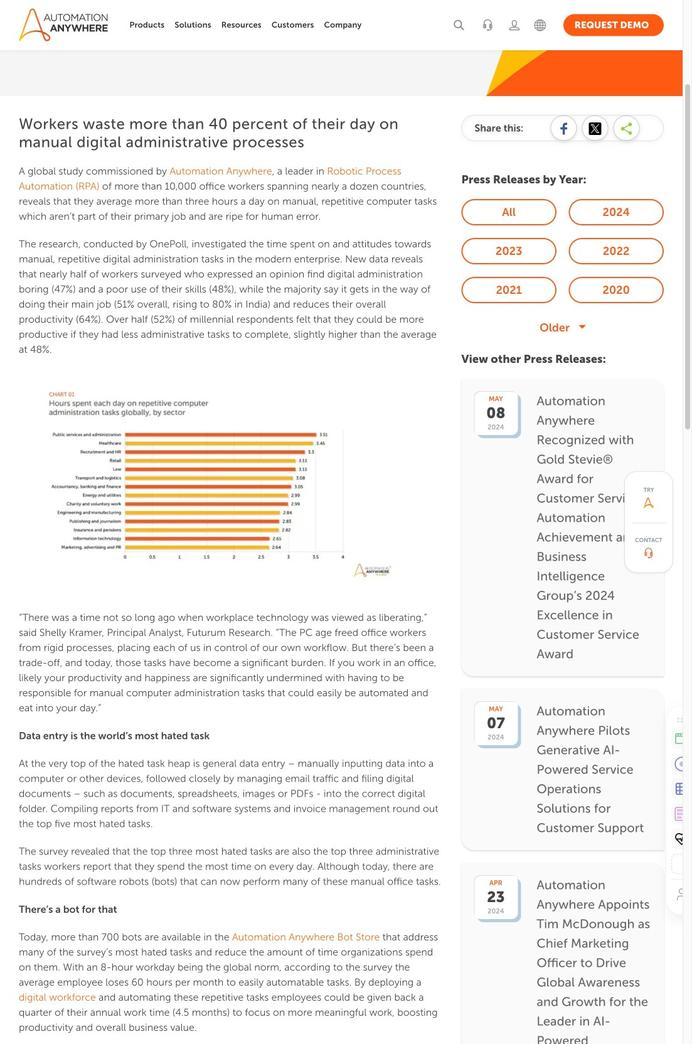 Task type: describe. For each thing, give the bounding box(es) containing it.
language selector image
[[533, 18, 548, 33]]

twitter-white sharing button image
[[589, 122, 602, 135]]

login image
[[508, 18, 522, 32]]

facebook-white sharing button image
[[558, 122, 570, 135]]

automation anywhere image
[[644, 498, 655, 508]]



Task type: locate. For each thing, give the bounding box(es) containing it.
contact image
[[645, 548, 654, 559]]

search image
[[453, 18, 466, 32]]

sharethis-white sharing button image
[[621, 122, 633, 135]]

automation anywhere image
[[19, 9, 111, 42]]



Task type: vqa. For each thing, say whether or not it's contained in the screenshot.
twitter-white sharing button icon
yes



